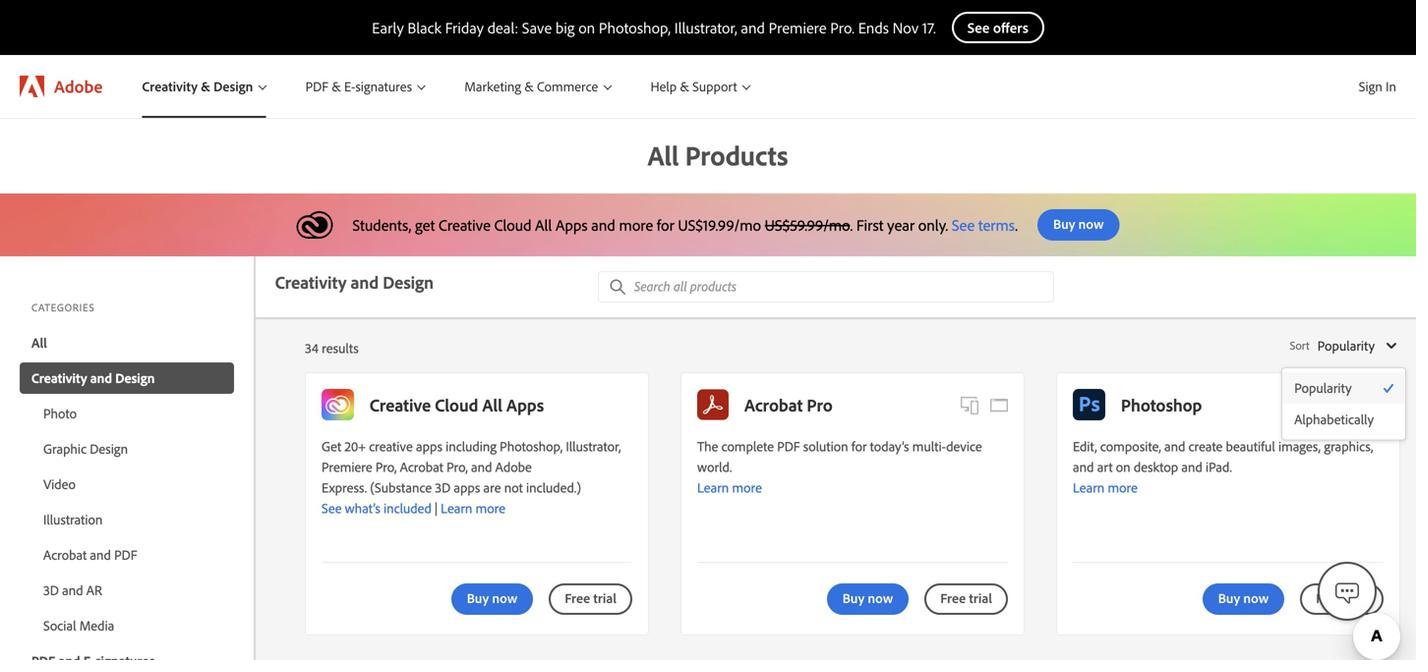 Task type: locate. For each thing, give the bounding box(es) containing it.
photoshop
[[1121, 394, 1202, 416]]

learn right |
[[441, 500, 473, 517]]

pdf inside the complete pdf solution for today's multi-device world. learn more
[[777, 438, 800, 455]]

1 horizontal spatial buy now button
[[827, 584, 909, 616]]

1 free trial button from the left
[[549, 584, 632, 616]]

1 vertical spatial cloud
[[435, 394, 478, 416]]

and
[[741, 18, 765, 37], [591, 215, 616, 235], [351, 271, 379, 294], [90, 370, 112, 387], [1165, 438, 1186, 455], [471, 459, 492, 476], [1073, 459, 1094, 476], [1182, 459, 1203, 476], [90, 547, 111, 564], [62, 582, 83, 599]]

2 horizontal spatial buy now button
[[1203, 584, 1285, 616]]

sign in
[[1359, 78, 1397, 95]]

1 horizontal spatial creativity
[[142, 78, 198, 95]]

0 horizontal spatial see
[[322, 500, 342, 517]]

1 vertical spatial photoshop,
[[500, 438, 563, 455]]

graphic design link
[[20, 434, 234, 465]]

1 vertical spatial see
[[322, 500, 342, 517]]

not
[[504, 479, 523, 497]]

photoshop image
[[1073, 389, 1105, 421]]

learn more link for photoshop
[[1073, 479, 1138, 497]]

buy inside photoshop article
[[1218, 590, 1240, 607]]

0 vertical spatial see
[[952, 215, 975, 235]]

see inside the "get 20+ creative apps including photoshop, illustrator, premiere pro, acrobat pro, and adobe express. (substance 3d apps are not included.) see what's included | learn more"
[[322, 500, 342, 517]]

buy now button
[[451, 584, 533, 616], [827, 584, 909, 616], [1203, 584, 1285, 616]]

creative right get on the top of the page
[[439, 215, 491, 235]]

more inside the "get 20+ creative apps including photoshop, illustrator, premiere pro, acrobat pro, and adobe express. (substance 3d apps are not included.) see what's included | learn more"
[[476, 500, 506, 517]]

2 free trial button from the left
[[925, 584, 1008, 616]]

2 horizontal spatial trial
[[1345, 590, 1368, 607]]

apps right creative on the left of page
[[416, 438, 442, 455]]

1 horizontal spatial free trial button
[[925, 584, 1008, 616]]

0 horizontal spatial free trial
[[565, 590, 617, 607]]

1 vertical spatial pdf
[[777, 438, 800, 455]]

2 buy now button from the left
[[827, 584, 909, 616]]

acrobat pro article
[[681, 373, 1025, 636]]

2 & from the left
[[332, 78, 341, 95]]

2 vertical spatial pdf
[[114, 547, 137, 564]]

help
[[651, 78, 677, 95]]

1 horizontal spatial illustrator,
[[674, 18, 737, 37]]

2 horizontal spatial learn more link
[[1073, 479, 1138, 497]]

us$19.99/mo
[[678, 215, 761, 235]]

buy now link
[[1038, 210, 1120, 241]]

2 horizontal spatial acrobat
[[745, 394, 803, 416]]

in
[[1386, 78, 1397, 95]]

1 vertical spatial apps
[[507, 394, 544, 416]]

free trial
[[565, 590, 617, 607], [940, 590, 992, 607], [1316, 590, 1368, 607]]

see right only.
[[952, 215, 975, 235]]

photoshop link
[[1073, 389, 1202, 421]]

pdf inside creativity and design tree
[[114, 547, 137, 564]]

0 horizontal spatial 3d
[[43, 582, 59, 599]]

2 horizontal spatial creativity
[[275, 271, 347, 294]]

illustrator,
[[674, 18, 737, 37], [566, 438, 621, 455]]

trial
[[593, 590, 617, 607], [969, 590, 992, 607], [1345, 590, 1368, 607]]

creative up creative on the left of page
[[370, 394, 431, 416]]

0 horizontal spatial creative
[[370, 394, 431, 416]]

popularity right the sort at the bottom of page
[[1318, 337, 1375, 355]]

1 vertical spatial creativity and design
[[31, 370, 155, 387]]

1 vertical spatial popularity
[[1295, 380, 1352, 397]]

marketing & commerce button
[[445, 55, 631, 118]]

popularity up the alphabetically
[[1295, 380, 1352, 397]]

photoshop, up the help
[[599, 18, 671, 37]]

creative
[[369, 438, 413, 455]]

3 trial from the left
[[1345, 590, 1368, 607]]

terms
[[979, 215, 1015, 235]]

acrobat inside creativity and design tree
[[43, 547, 87, 564]]

0 horizontal spatial photoshop,
[[500, 438, 563, 455]]

learn down world.
[[697, 479, 729, 497]]

0 horizontal spatial premiere
[[322, 459, 372, 476]]

0 horizontal spatial learn
[[441, 500, 473, 517]]

.
[[850, 215, 853, 235], [1015, 215, 1018, 235]]

free for photoshop
[[1316, 590, 1342, 607]]

0 horizontal spatial free
[[565, 590, 590, 607]]

graphics,
[[1324, 438, 1374, 455]]

help & support
[[651, 78, 737, 95]]

0 horizontal spatial free trial button
[[549, 584, 632, 616]]

for left the us$19.99/mo
[[657, 215, 674, 235]]

acrobat inside article
[[745, 394, 803, 416]]

premiere left pro.
[[769, 18, 827, 37]]

more inside the edit, composite, and create beautiful images, graphics, and art on desktop and ipad. learn more
[[1108, 479, 1138, 497]]

1 horizontal spatial for
[[852, 438, 867, 455]]

for left today's
[[852, 438, 867, 455]]

solution
[[803, 438, 848, 455]]

trial for photoshop
[[1345, 590, 1368, 607]]

photoshop,
[[599, 18, 671, 37], [500, 438, 563, 455]]

more inside the complete pdf solution for today's multi-device world. learn more
[[732, 479, 762, 497]]

1 vertical spatial premiere
[[322, 459, 372, 476]]

included.)
[[526, 479, 581, 497]]

e-
[[344, 78, 356, 95]]

get 20+ creative apps including photoshop, illustrator, premiere pro, acrobat pro, and adobe express. (substance 3d apps are not included.) see what's included | learn more
[[322, 438, 621, 517]]

pdf left e-
[[306, 78, 329, 95]]

1 horizontal spatial see
[[952, 215, 975, 235]]

2 vertical spatial acrobat
[[43, 547, 87, 564]]

see what's included link
[[322, 500, 432, 517]]

acrobat inside the "get 20+ creative apps including photoshop, illustrator, premiere pro, acrobat pro, and adobe express. (substance 3d apps are not included.) see what's included | learn more"
[[400, 459, 443, 476]]

3 free trial button from the left
[[1300, 584, 1384, 616]]

0 horizontal spatial learn more link
[[441, 500, 506, 517]]

0 horizontal spatial pro,
[[376, 459, 397, 476]]

1 vertical spatial 3d
[[43, 582, 59, 599]]

1 horizontal spatial creative
[[439, 215, 491, 235]]

premiere inside the "get 20+ creative apps including photoshop, illustrator, premiere pro, acrobat pro, and adobe express. (substance 3d apps are not included.) see what's included | learn more"
[[322, 459, 372, 476]]

photoshop, up the not
[[500, 438, 563, 455]]

. left buy now link on the top right of the page
[[1015, 215, 1018, 235]]

1 horizontal spatial premiere
[[769, 18, 827, 37]]

illustrator, up included.) at the bottom of the page
[[566, 438, 621, 455]]

0 vertical spatial adobe
[[54, 75, 103, 97]]

pro
[[807, 394, 833, 416]]

3d up |
[[435, 479, 451, 497]]

1 vertical spatial for
[[852, 438, 867, 455]]

acrobat up the 3d and ar
[[43, 547, 87, 564]]

2 horizontal spatial free trial button
[[1300, 584, 1384, 616]]

get
[[322, 438, 341, 455]]

creativity
[[142, 78, 198, 95], [275, 271, 347, 294], [31, 370, 87, 387]]

0 vertical spatial on
[[579, 18, 595, 37]]

free trial inside photoshop article
[[1316, 590, 1368, 607]]

all inside article
[[482, 394, 503, 416]]

1 vertical spatial adobe
[[495, 459, 532, 476]]

help & support button
[[631, 55, 770, 118]]

. left first
[[850, 215, 853, 235]]

all
[[648, 138, 679, 173], [535, 215, 552, 235], [31, 334, 47, 352], [482, 394, 503, 416]]

3d up social
[[43, 582, 59, 599]]

0 vertical spatial for
[[657, 215, 674, 235]]

1 . from the left
[[850, 215, 853, 235]]

1 horizontal spatial pdf
[[306, 78, 329, 95]]

0 horizontal spatial creativity and design
[[31, 370, 155, 387]]

pro, down "including"
[[447, 459, 468, 476]]

learn more link inside photoshop article
[[1073, 479, 1138, 497]]

3d
[[435, 479, 451, 497], [43, 582, 59, 599]]

acrobat down creative on the left of page
[[400, 459, 443, 476]]

learn
[[697, 479, 729, 497], [1073, 479, 1105, 497], [441, 500, 473, 517]]

sort popularity
[[1290, 337, 1375, 355]]

1 horizontal spatial creativity and design
[[275, 271, 434, 294]]

20+
[[345, 438, 366, 455]]

learn more link inside acrobat pro article
[[697, 479, 762, 497]]

pdf inside dropdown button
[[306, 78, 329, 95]]

acrobat left the 'pro'
[[745, 394, 803, 416]]

0 horizontal spatial apps
[[416, 438, 442, 455]]

pro, down creative on the left of page
[[376, 459, 397, 476]]

now inside acrobat pro article
[[868, 590, 893, 607]]

1 horizontal spatial learn more link
[[697, 479, 762, 497]]

1 vertical spatial acrobat
[[400, 459, 443, 476]]

0 horizontal spatial pdf
[[114, 547, 137, 564]]

apps left are
[[454, 479, 480, 497]]

3 buy now button from the left
[[1203, 584, 1285, 616]]

creativity and design inside tree item
[[31, 370, 155, 387]]

3 free trial from the left
[[1316, 590, 1368, 607]]

more down art
[[1108, 479, 1138, 497]]

2 free trial from the left
[[940, 590, 992, 607]]

learn down art
[[1073, 479, 1105, 497]]

1 horizontal spatial adobe
[[495, 459, 532, 476]]

0 horizontal spatial acrobat
[[43, 547, 87, 564]]

2 vertical spatial creativity
[[31, 370, 87, 387]]

4 & from the left
[[680, 78, 689, 95]]

buy inside acrobat pro article
[[843, 590, 865, 607]]

trial for acrobat pro
[[969, 590, 992, 607]]

creativity and design down students,
[[275, 271, 434, 294]]

1 free from the left
[[565, 590, 590, 607]]

multi-
[[912, 438, 946, 455]]

pro,
[[376, 459, 397, 476], [447, 459, 468, 476]]

creative cloud image
[[297, 212, 333, 239]]

0 vertical spatial photoshop,
[[599, 18, 671, 37]]

1 horizontal spatial free trial
[[940, 590, 992, 607]]

0 vertical spatial cloud
[[494, 215, 532, 235]]

1 horizontal spatial learn
[[697, 479, 729, 497]]

buy inside creative cloud all apps article
[[467, 590, 489, 607]]

1 vertical spatial illustrator,
[[566, 438, 621, 455]]

edit, composite, and create beautiful images, graphics, and art on desktop and ipad. learn more
[[1073, 438, 1374, 497]]

adobe inside the "get 20+ creative apps including photoshop, illustrator, premiere pro, acrobat pro, and adobe express. (substance 3d apps are not included.) see what's included | learn more"
[[495, 459, 532, 476]]

buy now button inside acrobat pro article
[[827, 584, 909, 616]]

0 horizontal spatial creativity
[[31, 370, 87, 387]]

1 buy now button from the left
[[451, 584, 533, 616]]

alphabetically
[[1295, 411, 1374, 429]]

1 trial from the left
[[593, 590, 617, 607]]

categories
[[31, 301, 95, 315]]

creative cloud all apps article
[[305, 373, 649, 636]]

more down complete
[[732, 479, 762, 497]]

0 horizontal spatial illustrator,
[[566, 438, 621, 455]]

1 horizontal spatial 3d
[[435, 479, 451, 497]]

1 vertical spatial creative
[[370, 394, 431, 416]]

for inside the complete pdf solution for today's multi-device world. learn more
[[852, 438, 867, 455]]

adobe
[[54, 75, 103, 97], [495, 459, 532, 476]]

see left what's on the bottom of the page
[[322, 500, 342, 517]]

buy now inside acrobat pro article
[[843, 590, 893, 607]]

on
[[579, 18, 595, 37], [1116, 459, 1131, 476]]

black
[[408, 18, 442, 37]]

design inside "creativity and design" link
[[115, 370, 155, 387]]

social
[[43, 618, 76, 635]]

1 vertical spatial creativity
[[275, 271, 347, 294]]

1 horizontal spatial .
[[1015, 215, 1018, 235]]

photoshop, inside the "get 20+ creative apps including photoshop, illustrator, premiere pro, acrobat pro, and adobe express. (substance 3d apps are not included.) see what's included | learn more"
[[500, 438, 563, 455]]

free trial button
[[549, 584, 632, 616], [925, 584, 1008, 616], [1300, 584, 1384, 616]]

the complete pdf solution for today's multi-device world. learn more
[[697, 438, 982, 497]]

2 horizontal spatial free
[[1316, 590, 1342, 607]]

buy now button inside photoshop article
[[1203, 584, 1285, 616]]

0 vertical spatial pdf
[[306, 78, 329, 95]]

0 horizontal spatial .
[[850, 215, 853, 235]]

learn more link inside creative cloud all apps article
[[441, 500, 506, 517]]

0 vertical spatial creativity and design
[[275, 271, 434, 294]]

illustration link
[[20, 505, 234, 536]]

marketing & commerce
[[465, 78, 598, 95]]

buy for free trial button for photoshop
[[1218, 590, 1240, 607]]

apps
[[416, 438, 442, 455], [454, 479, 480, 497]]

illustrator, inside the "get 20+ creative apps including photoshop, illustrator, premiere pro, acrobat pro, and adobe express. (substance 3d apps are not included.) see what's included | learn more"
[[566, 438, 621, 455]]

now inside creative cloud all apps article
[[492, 590, 518, 607]]

sign in button
[[1355, 70, 1401, 103]]

more left the us$19.99/mo
[[619, 215, 653, 235]]

on right big
[[579, 18, 595, 37]]

2 horizontal spatial learn
[[1073, 479, 1105, 497]]

learn more link down world.
[[697, 479, 762, 497]]

now inside photoshop article
[[1244, 590, 1269, 607]]

1 horizontal spatial pro,
[[447, 459, 468, 476]]

social media link
[[20, 611, 234, 642]]

art
[[1097, 459, 1113, 476]]

acrobat pro
[[745, 394, 833, 416]]

cloud right get on the top of the page
[[494, 215, 532, 235]]

1 horizontal spatial on
[[1116, 459, 1131, 476]]

0 vertical spatial popularity
[[1318, 337, 1375, 355]]

creativity inside popup button
[[142, 78, 198, 95]]

0 vertical spatial apps
[[556, 215, 588, 235]]

learn more link
[[697, 479, 762, 497], [1073, 479, 1138, 497], [441, 500, 506, 517]]

0 vertical spatial acrobat
[[745, 394, 803, 416]]

0 horizontal spatial cloud
[[435, 394, 478, 416]]

0 horizontal spatial buy now button
[[451, 584, 533, 616]]

2 horizontal spatial pdf
[[777, 438, 800, 455]]

now for buy now button in the acrobat pro article
[[868, 590, 893, 607]]

design inside creativity & design popup button
[[214, 78, 253, 95]]

illustrator, up help & support popup button
[[674, 18, 737, 37]]

premiere down 20+
[[322, 459, 372, 476]]

cloud up "including"
[[435, 394, 478, 416]]

creative inside article
[[370, 394, 431, 416]]

popularity list box
[[1283, 373, 1406, 436]]

us$59.99/mo
[[765, 215, 850, 235]]

and inside the "get 20+ creative apps including photoshop, illustrator, premiere pro, acrobat pro, and adobe express. (substance 3d apps are not included.) see what's included | learn more"
[[471, 459, 492, 476]]

3 & from the left
[[524, 78, 534, 95]]

cloud inside article
[[435, 394, 478, 416]]

0 vertical spatial 3d
[[435, 479, 451, 497]]

apps
[[556, 215, 588, 235], [507, 394, 544, 416]]

1 & from the left
[[201, 78, 210, 95]]

edit,
[[1073, 438, 1097, 455]]

pdf & e-signatures button
[[286, 55, 445, 118]]

1 free trial from the left
[[565, 590, 617, 607]]

learn more link down are
[[441, 500, 506, 517]]

1 vertical spatial apps
[[454, 479, 480, 497]]

design inside 'graphic design' link
[[90, 441, 128, 458]]

now
[[1079, 215, 1104, 233], [492, 590, 518, 607], [868, 590, 893, 607], [1244, 590, 1269, 607]]

0 horizontal spatial on
[[579, 18, 595, 37]]

pdf left solution
[[777, 438, 800, 455]]

creativity and design up photo
[[31, 370, 155, 387]]

1 horizontal spatial trial
[[969, 590, 992, 607]]

0 horizontal spatial trial
[[593, 590, 617, 607]]

0 vertical spatial creativity
[[142, 78, 198, 95]]

2 horizontal spatial free trial
[[1316, 590, 1368, 607]]

0 horizontal spatial apps
[[507, 394, 544, 416]]

1 horizontal spatial acrobat
[[400, 459, 443, 476]]

pdf & e-signatures
[[306, 78, 412, 95]]

trial inside acrobat pro article
[[969, 590, 992, 607]]

trial inside photoshop article
[[1345, 590, 1368, 607]]

pdf down illustration 'link'
[[114, 547, 137, 564]]

free inside photoshop article
[[1316, 590, 1342, 607]]

free for acrobat pro
[[940, 590, 966, 607]]

creativity inside tree item
[[31, 370, 87, 387]]

3d inside 3d and ar link
[[43, 582, 59, 599]]

for
[[657, 215, 674, 235], [852, 438, 867, 455]]

free trial inside acrobat pro article
[[940, 590, 992, 607]]

17.
[[922, 18, 936, 37]]

1 vertical spatial on
[[1116, 459, 1131, 476]]

premiere
[[769, 18, 827, 37], [322, 459, 372, 476]]

2 trial from the left
[[969, 590, 992, 607]]

trial inside creative cloud all apps article
[[593, 590, 617, 607]]

3 free from the left
[[1316, 590, 1342, 607]]

design
[[214, 78, 253, 95], [383, 271, 434, 294], [115, 370, 155, 387], [90, 441, 128, 458]]

learn more link down art
[[1073, 479, 1138, 497]]

more down are
[[476, 500, 506, 517]]

acrobat
[[745, 394, 803, 416], [400, 459, 443, 476], [43, 547, 87, 564]]

signatures
[[355, 78, 412, 95]]

1 horizontal spatial free
[[940, 590, 966, 607]]

social media
[[43, 618, 114, 635]]

2 free from the left
[[940, 590, 966, 607]]

tree
[[20, 292, 234, 661]]

on right art
[[1116, 459, 1131, 476]]

free inside acrobat pro article
[[940, 590, 966, 607]]

see
[[952, 215, 975, 235], [322, 500, 342, 517]]



Task type: vqa. For each thing, say whether or not it's contained in the screenshot.
now in Creative Cloud All Apps article
yes



Task type: describe. For each thing, give the bounding box(es) containing it.
free trial inside creative cloud all apps article
[[565, 590, 617, 607]]

buy inside buy now link
[[1053, 215, 1075, 233]]

acrobat for acrobat and pdf
[[43, 547, 87, 564]]

what's
[[345, 500, 380, 517]]

tree containing all
[[20, 292, 234, 661]]

support
[[693, 78, 737, 95]]

adobe link
[[0, 55, 122, 118]]

& for help
[[680, 78, 689, 95]]

sign
[[1359, 78, 1383, 95]]

today's
[[870, 438, 909, 455]]

acrobat pro link
[[697, 389, 833, 421]]

save
[[522, 18, 552, 37]]

now for buy now button inside the creative cloud all apps article
[[492, 590, 518, 607]]

1 horizontal spatial apps
[[556, 215, 588, 235]]

34 results
[[305, 340, 359, 357]]

acrobat pro image
[[697, 389, 729, 421]]

buy now button for acrobat pro
[[827, 584, 909, 616]]

1 horizontal spatial cloud
[[494, 215, 532, 235]]

free trial for photoshop
[[1316, 590, 1368, 607]]

& for marketing
[[524, 78, 534, 95]]

buy now button for photoshop
[[1203, 584, 1285, 616]]

photoshop article
[[1056, 373, 1401, 636]]

learn inside the complete pdf solution for today's multi-device world. learn more
[[697, 479, 729, 497]]

popularity inside list box
[[1295, 380, 1352, 397]]

buy now inside creative cloud all apps article
[[467, 590, 518, 607]]

get
[[415, 215, 435, 235]]

year
[[887, 215, 915, 235]]

results
[[322, 340, 359, 357]]

now for buy now link on the top right of the page
[[1079, 215, 1104, 233]]

learn inside the edit, composite, and create beautiful images, graphics, and art on desktop and ipad. learn more
[[1073, 479, 1105, 497]]

the
[[697, 438, 718, 455]]

desktop
[[1134, 459, 1178, 476]]

composite,
[[1101, 438, 1161, 455]]

included
[[384, 500, 432, 517]]

all inside 'tree'
[[31, 334, 47, 352]]

3d inside the "get 20+ creative apps including photoshop, illustrator, premiere pro, acrobat pro, and adobe express. (substance 3d apps are not included.) see what's included | learn more"
[[435, 479, 451, 497]]

2 pro, from the left
[[447, 459, 468, 476]]

& for creativity
[[201, 78, 210, 95]]

video
[[43, 476, 76, 493]]

learn inside the "get 20+ creative apps including photoshop, illustrator, premiere pro, acrobat pro, and adobe express. (substance 3d apps are not included.) see what's included | learn more"
[[441, 500, 473, 517]]

1 horizontal spatial apps
[[454, 479, 480, 497]]

early
[[372, 18, 404, 37]]

express. (substance
[[322, 479, 432, 497]]

3d and ar link
[[20, 575, 234, 607]]

|
[[435, 500, 438, 517]]

creativity & design
[[142, 78, 253, 95]]

images,
[[1279, 438, 1321, 455]]

deal:
[[487, 18, 518, 37]]

1 pro, from the left
[[376, 459, 397, 476]]

1 horizontal spatial photoshop,
[[599, 18, 671, 37]]

friday
[[445, 18, 484, 37]]

early black friday deal: save big on photoshop, illustrator, and premiere pro. ends nov 17.
[[372, 18, 936, 37]]

creativity & design button
[[122, 55, 286, 118]]

acrobat and pdf link
[[20, 540, 234, 571]]

marketing
[[465, 78, 521, 95]]

device
[[946, 438, 982, 455]]

free trial for acrobat pro
[[940, 590, 992, 607]]

all products
[[648, 138, 788, 173]]

free trial button for photoshop
[[1300, 584, 1384, 616]]

photo
[[43, 405, 77, 422]]

0 horizontal spatial for
[[657, 215, 674, 235]]

now for buy now button within photoshop article
[[1244, 590, 1269, 607]]

creative cloud all apps link
[[322, 389, 544, 421]]

nov
[[893, 18, 919, 37]]

big
[[556, 18, 575, 37]]

0 vertical spatial premiere
[[769, 18, 827, 37]]

2 . from the left
[[1015, 215, 1018, 235]]

0 horizontal spatial adobe
[[54, 75, 103, 97]]

graphic design
[[43, 441, 128, 458]]

pdf for the complete pdf solution for today's multi-device world. learn more
[[777, 438, 800, 455]]

0 vertical spatial illustrator,
[[674, 18, 737, 37]]

buy for free trial button associated with acrobat pro
[[843, 590, 865, 607]]

sort
[[1290, 338, 1310, 353]]

free trial button for acrobat pro
[[925, 584, 1008, 616]]

creativity and design tree
[[20, 398, 234, 642]]

learn more link for acrobat pro
[[697, 479, 762, 497]]

Search all products search field
[[598, 271, 1054, 303]]

free inside creative cloud all apps article
[[565, 590, 590, 607]]

& for pdf
[[332, 78, 341, 95]]

complete
[[722, 438, 774, 455]]

world.
[[697, 459, 732, 476]]

illustration
[[43, 511, 103, 529]]

creative cloud all apps image
[[322, 389, 354, 421]]

only.
[[918, 215, 948, 235]]

video link
[[20, 469, 234, 501]]

including
[[446, 438, 497, 455]]

0 vertical spatial apps
[[416, 438, 442, 455]]

first
[[857, 215, 884, 235]]

beautiful
[[1226, 438, 1275, 455]]

ipad.
[[1206, 459, 1232, 476]]

all link
[[20, 328, 234, 359]]

on inside the edit, composite, and create beautiful images, graphics, and art on desktop and ipad. learn more
[[1116, 459, 1131, 476]]

apps inside article
[[507, 394, 544, 416]]

create
[[1189, 438, 1223, 455]]

acrobat for acrobat pro
[[745, 394, 803, 416]]

students,
[[353, 215, 411, 235]]

photo link
[[20, 398, 234, 430]]

see terms link
[[952, 215, 1015, 235]]

creative cloud all apps
[[370, 394, 544, 416]]

graphic
[[43, 441, 87, 458]]

ar
[[86, 582, 102, 599]]

are
[[483, 479, 501, 497]]

buy for first free trial button from the left
[[467, 590, 489, 607]]

0 vertical spatial creative
[[439, 215, 491, 235]]

buy now inside photoshop article
[[1218, 590, 1269, 607]]

popularity button
[[1318, 330, 1397, 362]]

buy now button inside creative cloud all apps article
[[451, 584, 533, 616]]

students, get creative cloud all apps and more for us$19.99/mo us$59.99/mo . first year only. see terms .
[[353, 215, 1018, 235]]

pdf for acrobat and pdf
[[114, 547, 137, 564]]

creativity and design link
[[20, 363, 234, 394]]

media
[[79, 618, 114, 635]]

3d and ar
[[43, 582, 102, 599]]

34
[[305, 340, 319, 357]]

creativity and design tree item
[[20, 363, 234, 642]]

ends
[[858, 18, 889, 37]]



